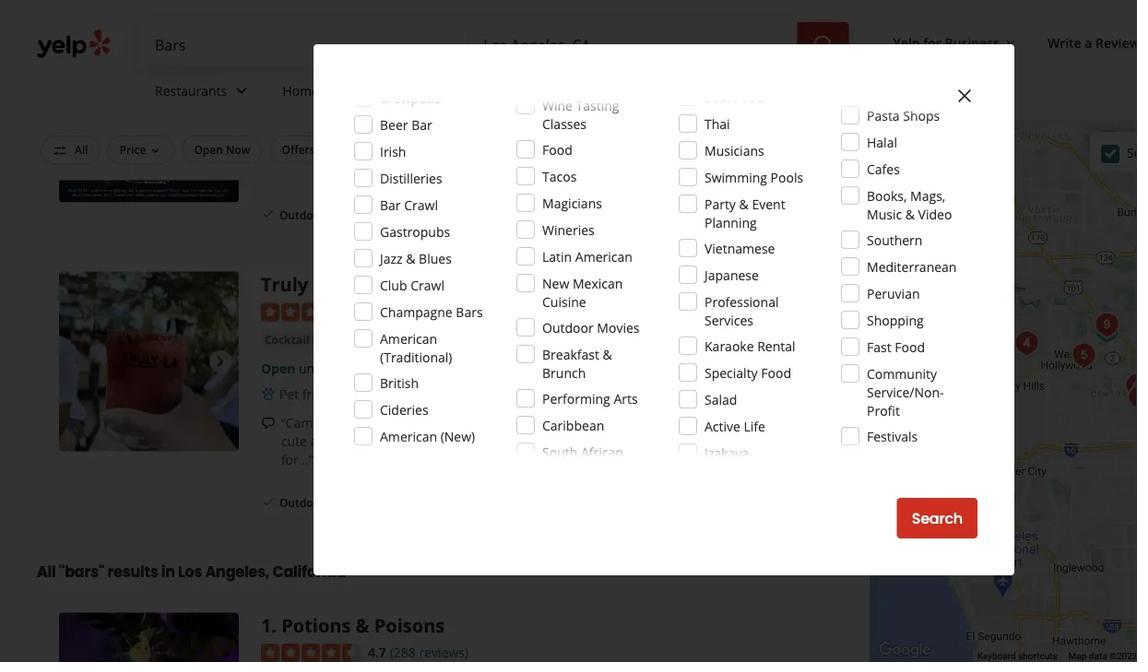 Task type: locate. For each thing, give the bounding box(es) containing it.
all for all "bars" results in los angeles, california
[[37, 562, 56, 583]]

0 horizontal spatial 24 chevron down v2 image
[[231, 80, 253, 102]]

tacos
[[543, 167, 577, 185]]

business
[[945, 34, 1000, 51]]

or down this
[[612, 433, 625, 451]]

restaurants
[[155, 82, 227, 99]]

american down the 'cideries'
[[380, 428, 437, 445]]

home services link
[[268, 66, 412, 120]]

1 vertical spatial a
[[460, 433, 467, 451]]

24 chevron down v2 image
[[231, 80, 253, 102], [375, 80, 397, 102], [599, 80, 621, 102]]

1 vertical spatial open
[[194, 142, 223, 157]]

is right scene
[[783, 415, 792, 432]]

outdoor inside outdoor seating button
[[493, 142, 539, 157]]

2 until from the top
[[299, 360, 326, 378]]

southern
[[867, 231, 923, 249]]

0 vertical spatial all
[[75, 142, 88, 157]]

food up "community"
[[895, 338, 925, 356]]

16 checkmark v2 image up angeles,
[[261, 495, 276, 510]]

restaurants link
[[140, 66, 268, 120]]

0 vertical spatial reviews)
[[419, 303, 469, 320]]

swimming
[[705, 168, 768, 186]]

a
[[1085, 34, 1093, 51], [460, 433, 467, 451]]

1 horizontal spatial the
[[743, 433, 762, 451]]

0 vertical spatial open
[[261, 88, 296, 105]]

0 horizontal spatial 16 checkmark v2 image
[[261, 495, 276, 510]]

in
[[531, 415, 543, 432], [161, 562, 175, 583]]

is right the this
[[730, 433, 739, 451]]

& right jazz
[[406, 250, 416, 267]]

and up the "laid"
[[466, 415, 489, 432]]

midnight
[[329, 88, 383, 105]]

american
[[576, 248, 633, 265], [380, 330, 437, 347], [380, 428, 437, 445]]

magicians
[[543, 194, 602, 212]]

2 24 chevron down v2 image from the left
[[375, 80, 397, 102]]

services inside professional services
[[705, 311, 754, 329]]

reviews) for (288 reviews)
[[419, 644, 469, 661]]

services for home services
[[322, 82, 371, 99]]

0 vertical spatial bars
[[456, 303, 483, 321]]

& inside breakfast & brunch
[[603, 346, 612, 363]]

bar right full
[[782, 142, 800, 157]]

and up the this
[[718, 415, 741, 432]]

british
[[380, 374, 419, 392]]

brunch
[[543, 364, 586, 382]]

1 horizontal spatial is
[[783, 415, 792, 432]]

professional services
[[705, 293, 779, 329]]

peruvian
[[867, 285, 920, 302]]

the down scene
[[743, 433, 762, 451]]

open until 11:30 pm
[[261, 360, 385, 378]]

specialty food
[[705, 364, 792, 382]]

or
[[612, 433, 625, 451], [651, 433, 664, 451]]

2 vertical spatial open
[[261, 360, 296, 378]]

1 friendly from the left
[[302, 386, 348, 404]]

food for fast food
[[895, 338, 925, 356]]

burgers link
[[261, 59, 311, 77]]

0 horizontal spatial a
[[460, 433, 467, 451]]

crawl up "gastropubs" in the left top of the page
[[404, 196, 438, 214]]

soul
[[705, 88, 731, 106]]

services
[[322, 82, 371, 99], [459, 82, 507, 99], [705, 311, 754, 329]]

24 chevron down v2 image up beer at the top left of page
[[375, 80, 397, 102]]

(286 reviews) link
[[390, 301, 469, 321]]

1 horizontal spatial in
[[531, 415, 543, 432]]

truly la link
[[261, 272, 336, 298]]

next image
[[209, 351, 231, 373]]

american up mexican
[[576, 248, 633, 265]]

friendly up the 'times' on the bottom left
[[433, 386, 479, 404]]

seating
[[542, 142, 581, 157]]

0 horizontal spatial bars
[[312, 333, 337, 348]]

tasting
[[576, 96, 620, 114]]

south
[[543, 443, 578, 461]]

0 horizontal spatial friendly
[[302, 386, 348, 404]]

1 horizontal spatial friendly
[[433, 386, 479, 404]]

reviews) right the (288
[[419, 644, 469, 661]]

until up pet friendly
[[299, 360, 326, 378]]

cideries
[[380, 401, 429, 418]]

all inside button
[[75, 142, 88, 157]]

review
[[1096, 34, 1138, 51]]

0 vertical spatial in
[[531, 415, 543, 432]]

0 horizontal spatial place
[[526, 433, 558, 451]]

0 vertical spatial until
[[299, 88, 326, 105]]

truly la image
[[59, 272, 239, 452]]

1 slideshow element from the top
[[59, 23, 239, 203]]

24 chevron down v2 image inside home services link
[[375, 80, 397, 102]]

1 vertical spatial 16 checkmark v2 image
[[261, 495, 276, 510]]

services right home
[[322, 82, 371, 99]]

warwick image
[[1089, 313, 1126, 350]]

outdoor left "seating" at the top of the page
[[493, 142, 539, 157]]

1 or from the left
[[612, 433, 625, 451]]

1 horizontal spatial 16 checkmark v2 image
[[381, 207, 396, 222]]

2 friendly from the left
[[433, 386, 479, 404]]

all right '16 filter v2' icon
[[75, 142, 88, 157]]

seating down colorful!
[[328, 496, 366, 511]]

new
[[543, 274, 570, 292]]

american up (traditional)
[[380, 330, 437, 347]]

specialty
[[705, 364, 758, 382]]

reviews) right (286
[[419, 303, 469, 320]]

(traditional)
[[380, 348, 453, 366]]

& down movies
[[603, 346, 612, 363]]

outdoor down cuisine
[[543, 319, 594, 336]]

open down burgers button
[[261, 88, 296, 105]]

0 horizontal spatial delivery
[[318, 142, 362, 157]]

write a review link
[[1041, 26, 1138, 59]]

seating down the your
[[328, 207, 366, 223]]

outdoor seating down for…"
[[279, 496, 366, 511]]

24 chevron down v2 image inside restaurants link
[[231, 80, 253, 102]]

outdoor down for…"
[[279, 496, 325, 511]]

0 horizontal spatial services
[[322, 82, 371, 99]]

south african
[[543, 443, 624, 461]]

full
[[760, 142, 779, 157]]

1 vertical spatial all
[[37, 562, 56, 583]]

16 checkmark v2 image for delivery
[[381, 207, 396, 222]]

0 vertical spatial the
[[667, 415, 686, 432]]

bars up open until 11:30 pm at the left of page
[[312, 333, 337, 348]]

african
[[581, 443, 624, 461]]

& inside party & event planning
[[740, 195, 749, 213]]

4 star rating image
[[261, 303, 361, 322]]

1 horizontal spatial or
[[651, 433, 664, 451]]

food down rental
[[761, 364, 792, 382]]

in left the los
[[161, 562, 175, 583]]

festivals
[[867, 428, 918, 445]]

1 vertical spatial in
[[161, 562, 175, 583]]

bars inside the search dialog
[[456, 303, 483, 321]]

a inside "came here about three times and i'm so in love with this place, the vibe and scene is cute and colorful! if you want a laid back place to drink or eat or both. this is the place for…"
[[460, 433, 467, 451]]

want
[[427, 433, 456, 451]]

24 chevron down v2 image right wine
[[599, 80, 621, 102]]

bar up reservations
[[412, 116, 432, 133]]

user actions element
[[879, 26, 1138, 63]]

american (new)
[[380, 428, 475, 445]]

1 vertical spatial delivery
[[400, 207, 443, 223]]

or right eat
[[651, 433, 664, 451]]

1 vertical spatial bars
[[312, 333, 337, 348]]

until for truly
[[299, 360, 326, 378]]

2 slideshow element from the top
[[59, 272, 239, 452]]

bars inside "button"
[[312, 333, 337, 348]]

1 until from the top
[[299, 88, 326, 105]]

0 horizontal spatial all
[[37, 562, 56, 583]]

arts up "11:30"
[[348, 332, 372, 350]]

noir hollywood image
[[1089, 307, 1126, 344]]

0 vertical spatial 16 checkmark v2 image
[[381, 207, 396, 222]]

vietnamese
[[705, 239, 775, 257]]

place down scene
[[766, 433, 798, 451]]

applebee's grill + bar link
[[261, 23, 456, 49]]

community service/non- profit
[[867, 365, 944, 419]]

1 vertical spatial slideshow element
[[59, 272, 239, 452]]

24 chevron down v2 image right restaurants
[[231, 80, 253, 102]]

16 pet friendly v2 image
[[261, 388, 276, 402]]

2 reviews) from the top
[[419, 644, 469, 661]]

16 checkmark v2 image for outdoor seating
[[261, 495, 276, 510]]

1 vertical spatial outdoor seating
[[279, 496, 366, 511]]

open now button
[[182, 136, 262, 164]]

all "bars" results in los angeles, california
[[37, 562, 346, 583]]

burgers
[[265, 60, 308, 75]]

bar crawl
[[380, 196, 438, 214]]

1 horizontal spatial bars
[[456, 303, 483, 321]]

slideshow element
[[59, 23, 239, 203], [59, 272, 239, 452]]

2 seating from the top
[[328, 496, 366, 511]]

outdoor inside the search dialog
[[543, 319, 594, 336]]

hour
[[701, 142, 728, 157]]

16 checkmark v2 image
[[261, 207, 276, 222]]

good
[[612, 142, 641, 157]]

now
[[226, 142, 250, 157]]

potions & poisons image
[[1122, 380, 1138, 417]]

bars for cocktail bars
[[312, 333, 337, 348]]

search
[[912, 508, 963, 529]]

irish
[[380, 143, 406, 160]]

close image
[[954, 85, 976, 107]]

back
[[495, 433, 523, 451]]

1 vertical spatial arts
[[614, 390, 638, 407]]

(286 reviews)
[[390, 303, 469, 320]]

16 speech v2 image
[[261, 417, 276, 432]]

1 horizontal spatial place
[[766, 433, 798, 451]]

0 vertical spatial outdoor seating
[[279, 207, 366, 223]]

0 vertical spatial delivery
[[318, 142, 362, 157]]

1 vertical spatial the
[[743, 433, 762, 451]]

0 vertical spatial arts
[[348, 332, 372, 350]]

1 vertical spatial crawl
[[411, 276, 445, 294]]

outdoor seating down at
[[279, 207, 366, 223]]

1 24 chevron down v2 image from the left
[[231, 80, 253, 102]]

open up 16 pet friendly v2 icon
[[261, 360, 296, 378]]

0 vertical spatial slideshow element
[[59, 23, 239, 203]]

services down professional
[[705, 311, 754, 329]]

friendly down open until 11:30 pm at the left of page
[[302, 386, 348, 404]]

crawl up (286 reviews) link
[[411, 276, 445, 294]]

friendly for pet friendly
[[302, 386, 348, 404]]

halal
[[867, 133, 898, 151]]

2 or from the left
[[651, 433, 664, 451]]

enjoy
[[277, 155, 309, 173]]

services for professional services
[[705, 311, 754, 329]]

1 vertical spatial is
[[730, 433, 739, 451]]

& for breakfast & brunch
[[603, 346, 612, 363]]

0 horizontal spatial the
[[667, 415, 686, 432]]

& inside books, mags, music & video
[[906, 205, 915, 223]]

new mexican cuisine
[[543, 274, 623, 310]]

1 horizontal spatial all
[[75, 142, 88, 157]]

2 horizontal spatial 24 chevron down v2 image
[[599, 80, 621, 102]]

crawl for club crawl
[[411, 276, 445, 294]]

arts up this
[[614, 390, 638, 407]]

a right write
[[1085, 34, 1093, 51]]

24 chevron down v2 image for restaurants
[[231, 80, 253, 102]]

event
[[752, 195, 786, 213]]

0 horizontal spatial or
[[612, 433, 625, 451]]

bar next door image
[[1009, 325, 1046, 362]]

until down 'burgers' link
[[299, 88, 326, 105]]

services right auto
[[459, 82, 507, 99]]

swimming pools
[[705, 168, 804, 186]]

0 horizontal spatial in
[[161, 562, 175, 583]]

1 horizontal spatial services
[[459, 82, 507, 99]]

planning
[[705, 214, 757, 231]]

rental
[[758, 337, 796, 355]]

american inside american (traditional)
[[380, 330, 437, 347]]

1 vertical spatial seating
[[328, 496, 366, 511]]

2 vertical spatial american
[[380, 428, 437, 445]]

laid
[[470, 433, 492, 451]]

bars for champagne bars
[[456, 303, 483, 321]]

16 checkmark v2 image up "gastropubs" in the left top of the page
[[381, 207, 396, 222]]

open left now
[[194, 142, 223, 157]]

crawl for bar crawl
[[404, 196, 438, 214]]

1 horizontal spatial a
[[1085, 34, 1093, 51]]

2 horizontal spatial services
[[705, 311, 754, 329]]

1 vertical spatial until
[[299, 360, 326, 378]]

1 vertical spatial reviews)
[[419, 644, 469, 661]]

pm
[[366, 360, 385, 378]]

all left "bars"
[[37, 562, 56, 583]]

bars right champagne at the top
[[456, 303, 483, 321]]

reviews)
[[419, 303, 469, 320], [419, 644, 469, 661]]

and down the here on the left bottom of page
[[311, 433, 334, 451]]

wine
[[543, 96, 573, 114]]

yelp
[[894, 34, 920, 51]]

in right so
[[531, 415, 543, 432]]

1 horizontal spatial 24 chevron down v2 image
[[375, 80, 397, 102]]

1 reviews) from the top
[[419, 303, 469, 320]]

offers
[[282, 142, 315, 157]]

the
[[667, 415, 686, 432], [743, 433, 762, 451]]

16 checkmark v2 image
[[381, 207, 396, 222], [261, 495, 276, 510]]

0 horizontal spatial is
[[730, 433, 739, 451]]

auto services link
[[412, 66, 548, 120]]

(new)
[[441, 428, 475, 445]]

1 vertical spatial american
[[380, 330, 437, 347]]

0 vertical spatial crawl
[[404, 196, 438, 214]]

None search field
[[140, 22, 853, 66]]

4.0 link
[[368, 301, 386, 321]]

food for soul food
[[734, 88, 765, 106]]

arts district
[[348, 332, 418, 350]]

(286
[[390, 303, 416, 320]]

a left the "laid"
[[460, 433, 467, 451]]

& up planning
[[740, 195, 749, 213]]

bar down distilleries
[[380, 196, 401, 214]]

0 vertical spatial is
[[783, 415, 792, 432]]

0 vertical spatial seating
[[328, 207, 366, 223]]

place down love
[[526, 433, 558, 451]]

food right soul
[[734, 88, 765, 106]]

books,
[[867, 187, 907, 204]]

beer
[[380, 116, 408, 133]]

yelp for business
[[894, 34, 1000, 51]]

& left 'video'
[[906, 205, 915, 223]]

pools
[[771, 168, 804, 186]]

1 horizontal spatial and
[[466, 415, 489, 432]]

cocktail
[[265, 333, 309, 348]]

the up both.
[[667, 415, 686, 432]]

& for jazz & blues
[[406, 250, 416, 267]]

1 horizontal spatial delivery
[[400, 207, 443, 223]]

more
[[519, 155, 552, 173]]

1 horizontal spatial arts
[[614, 390, 638, 407]]

fast
[[867, 338, 892, 356]]

open inside 'button'
[[194, 142, 223, 157]]

write a review
[[1048, 34, 1138, 51]]



Task type: describe. For each thing, give the bounding box(es) containing it.
music
[[867, 205, 902, 223]]

16 filter v2 image
[[53, 143, 67, 158]]

auto
[[427, 82, 455, 99]]

mediterranean
[[867, 258, 957, 275]]

poisons
[[374, 613, 445, 639]]

food down classes
[[543, 141, 573, 158]]

1 outdoor seating from the top
[[279, 207, 366, 223]]

slideshow element for applebee's grill + bar
[[59, 23, 239, 203]]

musicians
[[705, 142, 765, 159]]

r bar image
[[1131, 379, 1138, 416]]

times
[[429, 415, 462, 432]]

cute
[[281, 433, 307, 451]]

pasta
[[867, 107, 900, 124]]

food for specialty food
[[761, 364, 792, 382]]

outdoor seating
[[493, 142, 581, 157]]

in inside "came here about three times and i'm so in love with this place, the vibe and scene is cute and colorful! if you want a laid back place to drink or eat or both. this is the place for…"
[[531, 415, 543, 432]]

mexican
[[573, 274, 623, 292]]

party
[[705, 195, 736, 213]]

& up 4.7 link
[[356, 613, 370, 639]]

business categories element
[[140, 66, 1138, 120]]

jazz & blues
[[380, 250, 452, 267]]

outdoor right 16 checkmark v2 image
[[279, 207, 325, 223]]

karaoke rental
[[705, 337, 796, 355]]

for
[[924, 34, 942, 51]]

apb image
[[1066, 337, 1103, 374]]

1 . potions & poisons
[[261, 613, 445, 639]]

pet
[[279, 386, 299, 404]]

(288
[[390, 644, 416, 661]]

professional
[[705, 293, 779, 310]]

& for party & event planning
[[740, 195, 749, 213]]

good for happy hour
[[612, 142, 728, 157]]

for…"
[[281, 452, 313, 469]]

"bars"
[[59, 562, 105, 583]]

american for american (traditional)
[[380, 330, 437, 347]]

0 vertical spatial a
[[1085, 34, 1093, 51]]

full bar button
[[748, 136, 812, 164]]

0 vertical spatial american
[[576, 248, 633, 265]]

.
[[272, 613, 277, 639]]

distilleries
[[380, 169, 443, 187]]

4.0
[[368, 303, 386, 320]]

soul food
[[705, 88, 765, 106]]

reviews) for (286 reviews)
[[419, 303, 469, 320]]

until for applebee's
[[299, 88, 326, 105]]

11:30
[[329, 360, 362, 378]]

applebee's
[[261, 23, 360, 49]]

with
[[574, 415, 600, 432]]

both.
[[667, 433, 699, 451]]

dollarita's® back! enjoy at your favorite applebee's. read more
[[277, 137, 552, 173]]

about
[[355, 415, 390, 432]]

applebee's grill + bar image
[[59, 23, 239, 203]]

open now
[[194, 142, 250, 157]]

cuisine
[[543, 293, 586, 310]]

your
[[328, 155, 355, 173]]

american for american (new)
[[380, 428, 437, 445]]

"came here about three times and i'm so in love with this place, the vibe and scene is cute and colorful! if you want a laid back place to drink or eat or both. this is the place for…"
[[281, 415, 798, 469]]

this
[[702, 433, 727, 451]]

shops
[[903, 107, 940, 124]]

google image
[[874, 638, 935, 662]]

0 horizontal spatial and
[[311, 433, 334, 451]]

home services
[[283, 82, 371, 99]]

yelp for business button
[[886, 26, 1026, 59]]

thai
[[705, 115, 730, 132]]

search dialog
[[0, 0, 1138, 662]]

services for auto services
[[459, 82, 507, 99]]

life
[[744, 417, 766, 435]]

at
[[313, 155, 324, 173]]

24 chevron down v2 image for home services
[[375, 80, 397, 102]]

home
[[283, 82, 319, 99]]

wineries
[[543, 221, 595, 239]]

pet friendly
[[279, 386, 352, 404]]

4.7 star rating image
[[261, 645, 361, 662]]

breakfast & brunch
[[543, 346, 612, 382]]

favorite
[[359, 155, 405, 173]]

4.7
[[368, 644, 386, 661]]

16 chevron down v2 image
[[1004, 36, 1019, 50]]

dollarita's®
[[277, 137, 370, 154]]

cocktail bars link
[[261, 331, 341, 350]]

bar right the +
[[424, 23, 456, 49]]

for
[[644, 142, 661, 157]]

gangnam pocha image
[[1120, 368, 1138, 405]]

1
[[261, 613, 272, 639]]

reservations button
[[381, 136, 474, 164]]

i'm
[[492, 415, 511, 432]]

all for all
[[75, 142, 88, 157]]

cocktail bars
[[265, 333, 337, 348]]

search button
[[897, 498, 978, 539]]

keyboard shortcuts button
[[978, 650, 1058, 662]]

map
[[1069, 651, 1087, 662]]

se
[[1127, 144, 1138, 161]]

karaoke
[[705, 337, 754, 355]]

2 outdoor seating from the top
[[279, 496, 366, 511]]

filters group
[[37, 136, 816, 165]]

japanese
[[705, 266, 759, 284]]

latin american
[[543, 248, 633, 265]]

map region
[[677, 7, 1138, 662]]

community
[[867, 365, 937, 382]]

champagne bars
[[380, 303, 483, 321]]

performing arts
[[543, 390, 638, 407]]

open for truly la
[[261, 360, 296, 378]]

slideshow element for truly la
[[59, 272, 239, 452]]

truly
[[261, 272, 308, 298]]

seoul salon restaurant & bar image
[[1127, 372, 1138, 409]]

reservations
[[393, 142, 462, 157]]

delivery inside offers delivery button
[[318, 142, 362, 157]]

la
[[313, 272, 336, 298]]

district
[[376, 332, 418, 350]]

offers delivery button
[[270, 136, 374, 164]]

1 seating from the top
[[328, 207, 366, 223]]

16 vegan v2 image
[[374, 388, 389, 402]]

vegan
[[393, 386, 430, 404]]

2 place from the left
[[766, 433, 798, 451]]

video
[[919, 205, 953, 223]]

arts inside the search dialog
[[614, 390, 638, 407]]

3 24 chevron down v2 image from the left
[[599, 80, 621, 102]]

open for applebee's grill + bar
[[261, 88, 296, 105]]

write
[[1048, 34, 1082, 51]]

search image
[[812, 34, 835, 56]]

bar inside button
[[782, 142, 800, 157]]

0 horizontal spatial arts
[[348, 332, 372, 350]]

2 horizontal spatial and
[[718, 415, 741, 432]]

potions
[[282, 613, 351, 639]]

previous image
[[66, 351, 89, 373]]

friendly for vegan friendly
[[433, 386, 479, 404]]

1 place from the left
[[526, 433, 558, 451]]

eat
[[628, 433, 647, 451]]

all button
[[41, 136, 100, 165]]

full bar
[[760, 142, 800, 157]]

to
[[562, 433, 574, 451]]

here
[[324, 415, 351, 432]]

shopping
[[867, 311, 924, 329]]



Task type: vqa. For each thing, say whether or not it's contained in the screenshot.
THE 'FAST'
yes



